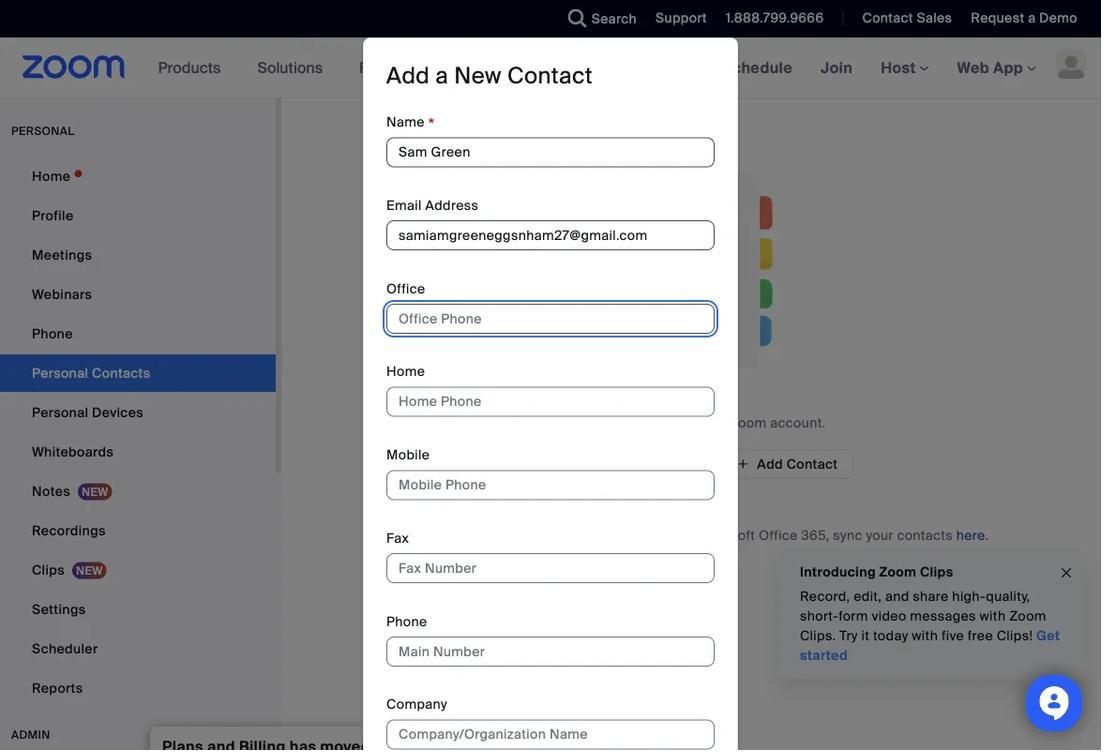 Task type: describe. For each thing, give the bounding box(es) containing it.
sync
[[833, 527, 863, 544]]

for
[[394, 527, 415, 544]]

add image for add
[[737, 456, 750, 473]]

add a new contact dialog
[[363, 38, 738, 750]]

schedule
[[722, 58, 793, 77]]

1.888.799.9666 button up schedule
[[712, 0, 829, 38]]

contact sales link up join
[[848, 0, 957, 38]]

*
[[428, 114, 435, 136]]

notes
[[32, 483, 70, 500]]

recordings link
[[0, 512, 276, 550]]

phone inside add a new contact dialog
[[386, 613, 427, 630]]

it
[[862, 628, 870, 645]]

add for add a new contact
[[386, 61, 430, 91]]

for google calendar, microsoft exchange, and microsoft office 365, sync your contacts here .
[[394, 527, 989, 544]]

free
[[968, 628, 993, 645]]

schedule link
[[708, 38, 807, 98]]

edit,
[[854, 588, 882, 605]]

fax
[[386, 530, 409, 547]]

reports
[[32, 680, 83, 697]]

video
[[872, 608, 907, 625]]

google
[[418, 527, 465, 544]]

pricing
[[529, 58, 581, 78]]

record,
[[800, 588, 850, 605]]

quality,
[[986, 588, 1030, 605]]

contact inside 'link'
[[862, 9, 913, 27]]

admin
[[11, 728, 50, 742]]

meetings navigation
[[708, 38, 1101, 99]]

today
[[873, 628, 909, 645]]

office inside add a new contact dialog
[[386, 280, 425, 297]]

company
[[386, 696, 447, 713]]

get started
[[800, 628, 1060, 665]]

phone link
[[0, 315, 276, 353]]

home inside add a new contact dialog
[[386, 363, 425, 381]]

here link
[[957, 527, 985, 544]]

devices
[[92, 404, 144, 421]]

here
[[957, 527, 985, 544]]

personal for personal devices
[[32, 404, 88, 421]]

started
[[800, 647, 848, 665]]

file
[[675, 455, 698, 473]]

clips inside personal menu menu
[[32, 561, 65, 579]]

scheduler link
[[0, 630, 276, 668]]

email address
[[386, 197, 479, 214]]

mobile
[[386, 446, 430, 464]]

2 microsoft from the left
[[694, 527, 755, 544]]

personal for personal contacts
[[304, 33, 401, 62]]

settings link
[[0, 591, 276, 628]]

clips!
[[997, 628, 1033, 645]]

csv
[[644, 455, 672, 473]]

&
[[515, 58, 526, 78]]

contact sales
[[862, 9, 952, 27]]

short-
[[800, 608, 839, 625]]

add for add contact
[[757, 455, 783, 473]]

profile link
[[0, 197, 276, 234]]

added
[[638, 414, 679, 431]]

a for add
[[436, 61, 449, 91]]

request a demo
[[971, 9, 1078, 27]]

form
[[839, 608, 868, 625]]

Company text field
[[386, 720, 715, 750]]

webinars
[[32, 286, 92, 303]]

1 horizontal spatial office
[[759, 527, 798, 544]]

scheduler
[[32, 640, 98, 658]]

zoom logo image
[[23, 55, 125, 79]]

no
[[557, 414, 575, 431]]

webinars link
[[0, 276, 276, 313]]

record, edit, and share high-quality, short-form video messages with zoom clips. try it today with five free clips!
[[800, 588, 1047, 645]]

profile
[[32, 207, 74, 224]]

personal menu menu
[[0, 158, 276, 709]]

personal devices
[[32, 404, 144, 421]]

add contact button
[[721, 449, 854, 479]]

Office Phone text field
[[386, 304, 715, 334]]

plans
[[471, 58, 511, 78]]

name *
[[386, 113, 435, 136]]

help link
[[1048, 33, 1079, 63]]

reports link
[[0, 670, 276, 707]]

help
[[1048, 39, 1079, 56]]

demo
[[1039, 9, 1078, 27]]

0 vertical spatial and
[[667, 527, 691, 544]]

Fax text field
[[386, 554, 715, 584]]

join link
[[807, 38, 867, 98]]

1.888.799.9666
[[726, 9, 824, 27]]

to
[[682, 414, 695, 431]]

.
[[985, 527, 989, 544]]

high-
[[952, 588, 986, 605]]

import from csv file
[[564, 455, 698, 473]]

from
[[611, 455, 641, 473]]

messages
[[910, 608, 976, 625]]

1 horizontal spatial zoom
[[879, 563, 917, 581]]

support
[[656, 9, 707, 27]]

product information navigation
[[144, 38, 595, 99]]

recordings
[[32, 522, 106, 539]]



Task type: locate. For each thing, give the bounding box(es) containing it.
and up video
[[885, 588, 909, 605]]

banner containing schedule
[[0, 38, 1101, 99]]

your
[[699, 414, 726, 431], [866, 527, 894, 544]]

personal contacts
[[304, 33, 506, 62]]

add
[[386, 61, 430, 91], [757, 455, 783, 473]]

home
[[32, 167, 71, 185], [386, 363, 425, 381]]

1 horizontal spatial add
[[757, 455, 783, 473]]

office down email
[[386, 280, 425, 297]]

1 vertical spatial a
[[436, 61, 449, 91]]

plans & pricing
[[471, 58, 581, 78]]

1 vertical spatial add
[[757, 455, 783, 473]]

phone inside personal menu menu
[[32, 325, 73, 342]]

2 vertical spatial zoom
[[1009, 608, 1047, 625]]

contact
[[862, 9, 913, 27], [507, 61, 593, 91], [787, 455, 838, 473]]

0 horizontal spatial your
[[699, 414, 726, 431]]

clips.
[[800, 628, 836, 645]]

1 vertical spatial and
[[885, 588, 909, 605]]

your right sync at the bottom right
[[866, 527, 894, 544]]

a left demo
[[1028, 9, 1036, 27]]

0 vertical spatial with
[[980, 608, 1006, 625]]

add image for import
[[544, 455, 557, 474]]

0 horizontal spatial zoom
[[730, 414, 767, 431]]

email
[[386, 197, 422, 214]]

contact inside button
[[787, 455, 838, 473]]

share
[[913, 588, 949, 605]]

a for request
[[1028, 9, 1036, 27]]

2 vertical spatial contact
[[787, 455, 838, 473]]

1 horizontal spatial contact
[[787, 455, 838, 473]]

add up name
[[386, 61, 430, 91]]

personal
[[11, 124, 75, 138]]

add down the account.
[[757, 455, 783, 473]]

a inside dialog
[[436, 61, 449, 91]]

1 vertical spatial zoom
[[879, 563, 917, 581]]

contact sales link up meetings navigation
[[862, 9, 952, 27]]

import from csv file button
[[529, 449, 713, 479]]

0 horizontal spatial home
[[32, 167, 71, 185]]

Phone text field
[[386, 637, 715, 667]]

1 horizontal spatial personal
[[304, 33, 401, 62]]

contact sales link
[[848, 0, 957, 38], [862, 9, 952, 27]]

0 horizontal spatial clips
[[32, 561, 65, 579]]

zoom
[[730, 414, 767, 431], [879, 563, 917, 581], [1009, 608, 1047, 625]]

contacts
[[579, 414, 635, 431], [897, 527, 953, 544]]

1 vertical spatial with
[[912, 628, 938, 645]]

1.888.799.9666 button up schedule link
[[726, 9, 824, 27]]

add image left add contact at the right of the page
[[737, 456, 750, 473]]

1 vertical spatial contact
[[507, 61, 593, 91]]

meetings
[[32, 246, 92, 264]]

whiteboards
[[32, 443, 114, 461]]

account.
[[770, 414, 826, 431]]

zoom up clips!
[[1009, 608, 1047, 625]]

office
[[386, 280, 425, 297], [759, 527, 798, 544]]

First and Last Name text field
[[386, 137, 715, 167]]

0 vertical spatial a
[[1028, 9, 1036, 27]]

plans & pricing link
[[471, 58, 581, 78], [471, 58, 581, 78]]

1 horizontal spatial clips
[[920, 563, 953, 581]]

0 vertical spatial your
[[699, 414, 726, 431]]

1 horizontal spatial home
[[386, 363, 425, 381]]

add inside add a new contact dialog
[[386, 61, 430, 91]]

add contact
[[757, 455, 838, 473]]

with down messages
[[912, 628, 938, 645]]

join
[[821, 58, 853, 77]]

phone down fax
[[386, 613, 427, 630]]

office left 365, on the right bottom
[[759, 527, 798, 544]]

support link
[[642, 0, 712, 38], [656, 9, 707, 27]]

1 vertical spatial office
[[759, 527, 798, 544]]

1 horizontal spatial a
[[1028, 9, 1036, 27]]

add image left import in the bottom of the page
[[544, 455, 557, 474]]

1 horizontal spatial your
[[866, 527, 894, 544]]

clips link
[[0, 552, 276, 589]]

1 horizontal spatial with
[[980, 608, 1006, 625]]

microsoft
[[532, 527, 593, 544], [694, 527, 755, 544]]

Home text field
[[386, 387, 715, 417]]

0 horizontal spatial and
[[667, 527, 691, 544]]

microsoft down file
[[694, 527, 755, 544]]

no contacts added to your zoom account.
[[557, 414, 826, 431]]

0 vertical spatial phone
[[32, 325, 73, 342]]

Email Address text field
[[386, 221, 715, 251]]

0 horizontal spatial a
[[436, 61, 449, 91]]

0 vertical spatial contacts
[[579, 414, 635, 431]]

get started link
[[800, 628, 1060, 665]]

microsoft up fax 'text box'
[[532, 527, 593, 544]]

1 horizontal spatial add image
[[737, 456, 750, 473]]

a
[[1028, 9, 1036, 27], [436, 61, 449, 91]]

add image inside button
[[737, 456, 750, 473]]

1 vertical spatial phone
[[386, 613, 427, 630]]

personal up whiteboards
[[32, 404, 88, 421]]

and inside record, edit, and share high-quality, short-form video messages with zoom clips. try it today with five free clips!
[[885, 588, 909, 605]]

Mobile text field
[[386, 470, 715, 500]]

0 horizontal spatial add
[[386, 61, 430, 91]]

1 vertical spatial contacts
[[897, 527, 953, 544]]

home up mobile
[[386, 363, 425, 381]]

0 horizontal spatial with
[[912, 628, 938, 645]]

name
[[386, 113, 425, 131]]

0 horizontal spatial personal
[[32, 404, 88, 421]]

0 horizontal spatial contacts
[[579, 414, 635, 431]]

personal inside menu
[[32, 404, 88, 421]]

1 vertical spatial your
[[866, 527, 894, 544]]

2 horizontal spatial zoom
[[1009, 608, 1047, 625]]

0 horizontal spatial contact
[[507, 61, 593, 91]]

notes link
[[0, 473, 276, 510]]

1 vertical spatial home
[[386, 363, 425, 381]]

0 horizontal spatial office
[[386, 280, 425, 297]]

five
[[942, 628, 964, 645]]

contacts left "here"
[[897, 527, 953, 544]]

personal
[[304, 33, 401, 62], [32, 404, 88, 421]]

0 vertical spatial add
[[386, 61, 430, 91]]

1 horizontal spatial phone
[[386, 613, 427, 630]]

introducing zoom clips
[[800, 563, 953, 581]]

settings
[[32, 601, 86, 618]]

add a new contact
[[386, 61, 593, 91]]

and
[[667, 527, 691, 544], [885, 588, 909, 605]]

add image
[[544, 455, 557, 474], [737, 456, 750, 473]]

and right exchange,
[[667, 527, 691, 544]]

with up free
[[980, 608, 1006, 625]]

1 horizontal spatial and
[[885, 588, 909, 605]]

close image
[[1059, 563, 1074, 584]]

home inside personal menu menu
[[32, 167, 71, 185]]

address
[[425, 197, 479, 214]]

0 vertical spatial office
[[386, 280, 425, 297]]

close image
[[368, 738, 398, 750]]

clips
[[32, 561, 65, 579], [920, 563, 953, 581]]

0 horizontal spatial microsoft
[[532, 527, 593, 544]]

contact inside dialog
[[507, 61, 593, 91]]

request
[[971, 9, 1025, 27]]

banner
[[0, 38, 1101, 99]]

0 horizontal spatial phone
[[32, 325, 73, 342]]

home link
[[0, 158, 276, 195]]

zoom left the account.
[[730, 414, 767, 431]]

meetings link
[[0, 236, 276, 274]]

0 vertical spatial zoom
[[730, 414, 767, 431]]

with
[[980, 608, 1006, 625], [912, 628, 938, 645]]

introducing
[[800, 563, 876, 581]]

add image inside import from csv file button
[[544, 455, 557, 474]]

2 horizontal spatial contact
[[862, 9, 913, 27]]

your right to
[[699, 414, 726, 431]]

1 microsoft from the left
[[532, 527, 593, 544]]

1.888.799.9666 button
[[712, 0, 829, 38], [726, 9, 824, 27]]

try
[[840, 628, 858, 645]]

365,
[[801, 527, 830, 544]]

0 horizontal spatial add image
[[544, 455, 557, 474]]

1 vertical spatial personal
[[32, 404, 88, 421]]

contacts
[[406, 33, 506, 62]]

phone down webinars
[[32, 325, 73, 342]]

import
[[564, 455, 607, 473]]

1 horizontal spatial microsoft
[[694, 527, 755, 544]]

contacts right no
[[579, 414, 635, 431]]

clips up settings
[[32, 561, 65, 579]]

a left new at left
[[436, 61, 449, 91]]

zoom inside record, edit, and share high-quality, short-form video messages with zoom clips. try it today with five free clips!
[[1009, 608, 1047, 625]]

calendar,
[[468, 527, 529, 544]]

0 vertical spatial personal
[[304, 33, 401, 62]]

exchange,
[[597, 527, 663, 544]]

home up profile
[[32, 167, 71, 185]]

0 vertical spatial home
[[32, 167, 71, 185]]

1 horizontal spatial contacts
[[897, 527, 953, 544]]

zoom up edit,
[[879, 563, 917, 581]]

0 vertical spatial contact
[[862, 9, 913, 27]]

personal devices link
[[0, 394, 276, 431]]

new
[[454, 61, 502, 91]]

personal up name
[[304, 33, 401, 62]]

whiteboards link
[[0, 433, 276, 471]]

get
[[1036, 628, 1060, 645]]

clips up share
[[920, 563, 953, 581]]

add inside add contact button
[[757, 455, 783, 473]]



Task type: vqa. For each thing, say whether or not it's contained in the screenshot.
pop-
no



